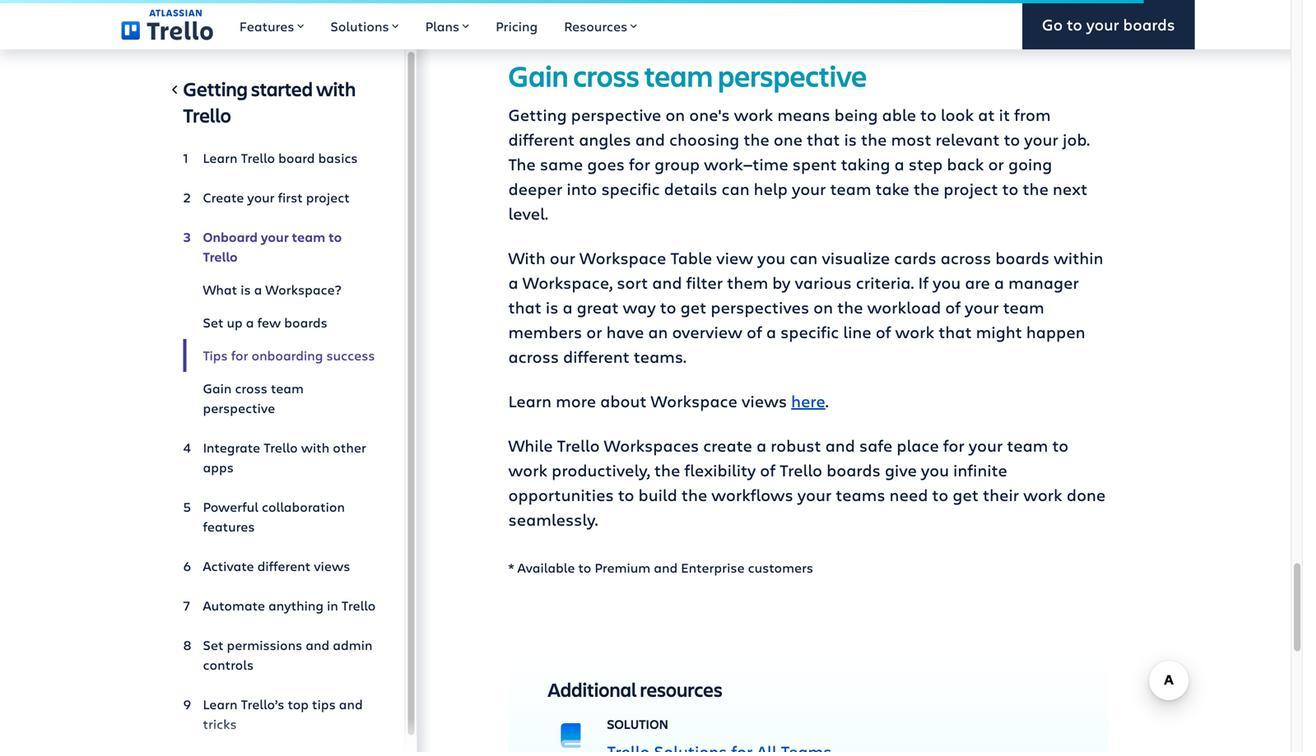 Task type: describe. For each thing, give the bounding box(es) containing it.
0 horizontal spatial is
[[241, 281, 251, 298]]

onboard your team to trello link
[[183, 221, 378, 273]]

getting started with trello
[[183, 76, 356, 128]]

apps
[[203, 459, 234, 476]]

create
[[703, 434, 752, 456]]

into
[[567, 177, 597, 200]]

to left build on the bottom of page
[[618, 484, 634, 506]]

learn trello board basics link
[[183, 142, 378, 175]]

a up set up a few boards
[[254, 281, 262, 298]]

build
[[638, 484, 677, 506]]

sort
[[617, 271, 648, 293]]

automate anything in trello
[[203, 597, 376, 615]]

features button
[[226, 0, 317, 49]]

integrate trello with other apps
[[203, 439, 366, 476]]

of inside while trello workspaces create a robust and safe place for your team to work productively, the flexibility of trello boards give you infinite opportunities to build the workflows your teams need to get their work done seamlessly.
[[760, 459, 776, 481]]

0 horizontal spatial that
[[508, 296, 542, 318]]

within
[[1054, 247, 1103, 269]]

set permissions and admin controls link
[[183, 629, 378, 682]]

level.
[[508, 202, 548, 224]]

integrate
[[203, 439, 260, 456]]

next
[[1053, 177, 1088, 200]]

plans button
[[412, 0, 483, 49]]

collaboration
[[262, 498, 345, 516]]

about
[[600, 390, 647, 412]]

team inside 'with our workspace table view you can visualize cards across boards within a workspace, sort and filter them by various criteria. if you are a manager that is a great way to get perspectives on the workload of your team members or have an overview of a specific line of work that might happen across different teams.'
[[1003, 296, 1044, 318]]

to left premium
[[578, 559, 591, 577]]

solutions button
[[317, 0, 412, 49]]

activate different views link
[[183, 550, 378, 583]]

the up build on the bottom of page
[[654, 459, 680, 481]]

different inside 'with our workspace table view you can visualize cards across boards within a workspace, sort and filter them by various criteria. if you are a manager that is a great way to get perspectives on the workload of your team members or have an overview of a specific line of work that might happen across different teams.'
[[563, 345, 630, 368]]

admin
[[333, 636, 372, 654]]

your left first
[[247, 189, 275, 206]]

job.
[[1063, 128, 1090, 150]]

to inside onboard your team to trello
[[329, 228, 342, 246]]

available
[[518, 559, 575, 577]]

going
[[1008, 153, 1052, 175]]

an image showing "about this board" on a trello board image
[[560, 0, 1056, 30]]

visualize
[[822, 247, 890, 269]]

resources button
[[551, 0, 651, 49]]

tricks
[[203, 715, 237, 733]]

workspaces
[[604, 434, 699, 456]]

need
[[890, 484, 928, 506]]

your inside 'with our workspace table view you can visualize cards across boards within a workspace, sort and filter them by various criteria. if you are a manager that is a great way to get perspectives on the workload of your team members or have an overview of a specific line of work that might happen across different teams.'
[[965, 296, 999, 318]]

what is a workspace? link
[[183, 273, 378, 306]]

while
[[508, 434, 553, 456]]

1 vertical spatial you
[[933, 271, 961, 293]]

and inside set permissions and admin controls
[[306, 636, 330, 654]]

*
[[508, 559, 514, 577]]

table
[[670, 247, 712, 269]]

trello inside 'link'
[[241, 149, 275, 167]]

integrate trello with other apps link
[[183, 431, 378, 484]]

customers
[[748, 559, 813, 577]]

what
[[203, 281, 237, 298]]

2 horizontal spatial that
[[939, 321, 972, 343]]

resources
[[564, 17, 628, 35]]

workspace,
[[523, 271, 613, 293]]

a inside while trello workspaces create a robust and safe place for your team to work productively, the flexibility of trello boards give you infinite opportunities to build the workflows your teams need to get their work done seamlessly.
[[757, 434, 767, 456]]

set up a few boards
[[203, 314, 328, 331]]

the down going
[[1023, 177, 1049, 200]]

if
[[918, 271, 929, 293]]

workload
[[867, 296, 941, 318]]

from
[[1014, 103, 1051, 125]]

first
[[278, 189, 303, 206]]

one
[[774, 128, 803, 150]]

gain cross team perspective getting perspective on one's work means being able to look at it from different angles and choosing the one that is the most relevant to your job. the same goes for group work—time spent taking a step back or going deeper into specific details can help your team take the project to the next level.
[[508, 56, 1090, 224]]

teams
[[836, 484, 885, 506]]

to inside 'with our workspace table view you can visualize cards across boards within a workspace, sort and filter them by various criteria. if you are a manager that is a great way to get perspectives on the workload of your team members or have an overview of a specific line of work that might happen across different teams.'
[[660, 296, 676, 318]]

a down with at top left
[[508, 271, 518, 293]]

0 horizontal spatial for
[[231, 347, 248, 364]]

to inside go to your boards link
[[1067, 14, 1083, 35]]

.
[[826, 390, 829, 412]]

few
[[257, 314, 281, 331]]

pricing link
[[483, 0, 551, 49]]

powerful collaboration features link
[[183, 491, 378, 543]]

a right up
[[246, 314, 254, 331]]

0 vertical spatial you
[[757, 247, 786, 269]]

team up one's
[[644, 56, 713, 95]]

learn trello's top tips and tricks
[[203, 696, 363, 733]]

work inside 'with our workspace table view you can visualize cards across boards within a workspace, sort and filter them by various criteria. if you are a manager that is a great way to get perspectives on the workload of your team members or have an overview of a specific line of work that might happen across different teams.'
[[895, 321, 935, 343]]

trello inside integrate trello with other apps
[[264, 439, 298, 456]]

line
[[843, 321, 872, 343]]

onboard your team to trello
[[203, 228, 342, 265]]

on inside 'with our workspace table view you can visualize cards across boards within a workspace, sort and filter them by various criteria. if you are a manager that is a great way to get perspectives on the workload of your team members or have an overview of a specific line of work that might happen across different teams.'
[[814, 296, 833, 318]]

here link
[[791, 390, 826, 412]]

your right "go"
[[1086, 14, 1119, 35]]

learn for learn more about workspace views here .
[[508, 390, 552, 412]]

features
[[240, 17, 294, 35]]

set up a few boards link
[[183, 306, 378, 339]]

tips for onboarding success
[[203, 347, 375, 364]]

with
[[508, 247, 546, 269]]

choosing
[[669, 128, 740, 150]]

set for set up a few boards
[[203, 314, 224, 331]]

overview
[[672, 321, 743, 343]]

controls
[[203, 656, 254, 674]]

have
[[606, 321, 644, 343]]

a down perspectives
[[766, 321, 776, 343]]

gain cross team perspective
[[203, 380, 304, 417]]

spent
[[793, 153, 837, 175]]

anything
[[268, 597, 324, 615]]

cards
[[894, 247, 937, 269]]

board
[[278, 149, 315, 167]]

learn trello's top tips and tricks link
[[183, 688, 378, 741]]

1 vertical spatial workspace
[[651, 390, 738, 412]]

it
[[999, 103, 1010, 125]]

one's
[[689, 103, 730, 125]]

to left look
[[920, 103, 937, 125]]

top
[[288, 696, 309, 713]]

basics
[[318, 149, 358, 167]]

you inside while trello workspaces create a robust and safe place for your team to work productively, the flexibility of trello boards give you infinite opportunities to build the workflows your teams need to get their work done seamlessly.
[[921, 459, 949, 481]]

learn more about workspace views here .
[[508, 390, 829, 412]]

onboard
[[203, 228, 258, 246]]

same
[[540, 153, 583, 175]]

the down "flexibility"
[[681, 484, 707, 506]]

the
[[508, 153, 536, 175]]



Task type: locate. For each thing, give the bounding box(es) containing it.
the inside 'with our workspace table view you can visualize cards across boards within a workspace, sort and filter them by various criteria. if you are a manager that is a great way to get perspectives on the workload of your team members or have an overview of a specific line of work that might happen across different teams.'
[[837, 296, 863, 318]]

set up controls
[[203, 636, 224, 654]]

learn inside learn trello's top tips and tricks
[[203, 696, 238, 713]]

1 vertical spatial get
[[953, 484, 979, 506]]

can inside gain cross team perspective getting perspective on one's work means being able to look at it from different angles and choosing the one that is the most relevant to your job. the same goes for group work—time spent taking a step back or going deeper into specific details can help your team take the project to the next level.
[[722, 177, 750, 200]]

of right line on the top right
[[876, 321, 891, 343]]

way
[[623, 296, 656, 318]]

0 vertical spatial can
[[722, 177, 750, 200]]

can up various
[[790, 247, 818, 269]]

team down first
[[292, 228, 325, 246]]

to up workspace?
[[329, 228, 342, 246]]

solutions
[[331, 17, 389, 35]]

0 horizontal spatial can
[[722, 177, 750, 200]]

relevant
[[936, 128, 1000, 150]]

and inside 'with our workspace table view you can visualize cards across boards within a workspace, sort and filter them by various criteria. if you are a manager that is a great way to get perspectives on the workload of your team members or have an overview of a specific line of work that might happen across different teams.'
[[652, 271, 682, 293]]

you up by
[[757, 247, 786, 269]]

on inside gain cross team perspective getting perspective on one's work means being able to look at it from different angles and choosing the one that is the most relevant to your job. the same goes for group work—time spent taking a step back or going deeper into specific details can help your team take the project to the next level.
[[665, 103, 685, 125]]

1 horizontal spatial getting
[[508, 103, 567, 125]]

with our workspace table view you can visualize cards across boards within a workspace, sort and filter them by various criteria. if you are a manager that is a great way to get perspectives on the workload of your team members or have an overview of a specific line of work that might happen across different teams.
[[508, 247, 1103, 368]]

to
[[1067, 14, 1083, 35], [920, 103, 937, 125], [1004, 128, 1020, 150], [1002, 177, 1019, 200], [329, 228, 342, 246], [660, 296, 676, 318], [1052, 434, 1069, 456], [618, 484, 634, 506], [932, 484, 949, 506], [578, 559, 591, 577]]

with for started
[[316, 76, 356, 102]]

different inside gain cross team perspective getting perspective on one's work means being able to look at it from different angles and choosing the one that is the most relevant to your job. the same goes for group work—time spent taking a step back or going deeper into specific details can help your team take the project to the next level.
[[508, 128, 575, 150]]

cross down resources
[[573, 56, 640, 95]]

that left might
[[939, 321, 972, 343]]

success
[[326, 347, 375, 364]]

atlassian trello image
[[121, 9, 213, 40]]

get for perspectives
[[681, 296, 707, 318]]

1 vertical spatial with
[[301, 439, 330, 456]]

and inside gain cross team perspective getting perspective on one's work means being able to look at it from different angles and choosing the one that is the most relevant to your job. the same goes for group work—time spent taking a step back or going deeper into specific details can help your team take the project to the next level.
[[635, 128, 665, 150]]

to down the it
[[1004, 128, 1020, 150]]

workspace inside 'with our workspace table view you can visualize cards across boards within a workspace, sort and filter them by various criteria. if you are a manager that is a great way to get perspectives on the workload of your team members or have an overview of a specific line of work that might happen across different teams.'
[[580, 247, 666, 269]]

views up in
[[314, 557, 350, 575]]

project down back
[[944, 177, 998, 200]]

up
[[227, 314, 243, 331]]

gain for gain cross team perspective getting perspective on one's work means being able to look at it from different angles and choosing the one that is the most relevant to your job. the same goes for group work—time spent taking a step back or going deeper into specific details can help your team take the project to the next level.
[[508, 56, 568, 95]]

with right started
[[316, 76, 356, 102]]

on left one's
[[665, 103, 685, 125]]

a inside gain cross team perspective getting perspective on one's work means being able to look at it from different angles and choosing the one that is the most relevant to your job. the same goes for group work—time spent taking a step back or going deeper into specific details can help your team take the project to the next level.
[[895, 153, 905, 175]]

go to your boards
[[1042, 14, 1175, 35]]

on
[[665, 103, 685, 125], [814, 296, 833, 318]]

2 set from the top
[[203, 636, 224, 654]]

get for their
[[953, 484, 979, 506]]

is right what
[[241, 281, 251, 298]]

is inside 'with our workspace table view you can visualize cards across boards within a workspace, sort and filter them by various criteria. if you are a manager that is a great way to get perspectives on the workload of your team members or have an overview of a specific line of work that might happen across different teams.'
[[546, 296, 559, 318]]

* available to premium and enterprise customers
[[508, 559, 813, 577]]

set permissions and admin controls
[[203, 636, 372, 674]]

and inside learn trello's top tips and tricks
[[339, 696, 363, 713]]

getting inside gain cross team perspective getting perspective on one's work means being able to look at it from different angles and choosing the one that is the most relevant to your job. the same goes for group work—time spent taking a step back or going deeper into specific details can help your team take the project to the next level.
[[508, 103, 567, 125]]

2 horizontal spatial perspective
[[718, 56, 867, 95]]

project inside create your first project link
[[306, 189, 350, 206]]

gain for gain cross team perspective
[[203, 380, 232, 397]]

boards inside 'with our workspace table view you can visualize cards across boards within a workspace, sort and filter them by various criteria. if you are a manager that is a great way to get perspectives on the workload of your team members or have an overview of a specific line of work that might happen across different teams.'
[[995, 247, 1050, 269]]

with inside integrate trello with other apps
[[301, 439, 330, 456]]

work down workload
[[895, 321, 935, 343]]

perspective for gain cross team perspective
[[203, 399, 275, 417]]

cross for gain cross team perspective
[[235, 380, 267, 397]]

team inside while trello workspaces create a robust and safe place for your team to work productively, the flexibility of trello boards give you infinite opportunities to build the workflows your teams need to get their work done seamlessly.
[[1007, 434, 1048, 456]]

automate anything in trello link
[[183, 589, 378, 622]]

an
[[648, 321, 668, 343]]

can down work—time
[[722, 177, 750, 200]]

other
[[333, 439, 366, 456]]

1 horizontal spatial or
[[988, 153, 1004, 175]]

great
[[577, 296, 619, 318]]

and left admin
[[306, 636, 330, 654]]

1 vertical spatial on
[[814, 296, 833, 318]]

1 horizontal spatial across
[[941, 247, 991, 269]]

of down perspectives
[[747, 321, 762, 343]]

your inside onboard your team to trello
[[261, 228, 289, 246]]

2 vertical spatial for
[[943, 434, 965, 456]]

0 horizontal spatial get
[[681, 296, 707, 318]]

perspectives
[[711, 296, 809, 318]]

get down filter
[[681, 296, 707, 318]]

0 vertical spatial set
[[203, 314, 224, 331]]

1 vertical spatial learn
[[508, 390, 552, 412]]

0 horizontal spatial specific
[[601, 177, 660, 200]]

team inside onboard your team to trello
[[292, 228, 325, 246]]

or down great
[[586, 321, 602, 343]]

set for set permissions and admin controls
[[203, 636, 224, 654]]

opportunities
[[508, 484, 614, 506]]

and right tips at the bottom left of page
[[339, 696, 363, 713]]

different up the
[[508, 128, 575, 150]]

1 vertical spatial getting
[[508, 103, 567, 125]]

place
[[897, 434, 939, 456]]

and left 'safe'
[[825, 434, 855, 456]]

for right the 'place'
[[943, 434, 965, 456]]

can
[[722, 177, 750, 200], [790, 247, 818, 269]]

or inside gain cross team perspective getting perspective on one's work means being able to look at it from different angles and choosing the one that is the most relevant to your job. the same goes for group work—time spent taking a step back or going deeper into specific details can help your team take the project to the next level.
[[988, 153, 1004, 175]]

the up taking on the right of page
[[861, 128, 887, 150]]

at
[[978, 103, 995, 125]]

additional
[[548, 677, 637, 703]]

0 vertical spatial cross
[[573, 56, 640, 95]]

workspace?
[[265, 281, 341, 298]]

1 horizontal spatial is
[[546, 296, 559, 318]]

activate different views
[[203, 557, 350, 575]]

1 horizontal spatial can
[[790, 247, 818, 269]]

you right if
[[933, 271, 961, 293]]

to right "go"
[[1067, 14, 1083, 35]]

cross inside gain cross team perspective getting perspective on one's work means being able to look at it from different angles and choosing the one that is the most relevant to your job. the same goes for group work—time spent taking a step back or going deeper into specific details can help your team take the project to the next level.
[[573, 56, 640, 95]]

is down being
[[844, 128, 857, 150]]

and up 'group' at the right
[[635, 128, 665, 150]]

1 horizontal spatial for
[[629, 153, 650, 175]]

most
[[891, 128, 931, 150]]

your down from
[[1024, 128, 1059, 150]]

cross for gain cross team perspective getting perspective on one's work means being able to look at it from different angles and choosing the one that is the most relevant to your job. the same goes for group work—time spent taking a step back or going deeper into specific details can help your team take the project to the next level.
[[573, 56, 640, 95]]

while trello workspaces create a robust and safe place for your team to work productively, the flexibility of trello boards give you infinite opportunities to build the workflows your teams need to get their work done seamlessly.
[[508, 434, 1106, 531]]

create your first project
[[203, 189, 350, 206]]

to right need
[[932, 484, 949, 506]]

a right are on the right top
[[994, 271, 1004, 293]]

gain down tips
[[203, 380, 232, 397]]

0 horizontal spatial on
[[665, 103, 685, 125]]

get inside 'with our workspace table view you can visualize cards across boards within a workspace, sort and filter them by various criteria. if you are a manager that is a great way to get perspectives on the workload of your team members or have an overview of a specific line of work that might happen across different teams.'
[[681, 296, 707, 318]]

0 vertical spatial getting
[[183, 76, 248, 102]]

2 vertical spatial different
[[257, 557, 311, 575]]

go
[[1042, 14, 1063, 35]]

goes
[[587, 153, 625, 175]]

your down create your first project
[[261, 228, 289, 246]]

step
[[909, 153, 943, 175]]

with inside getting started with trello
[[316, 76, 356, 102]]

specific down goes
[[601, 177, 660, 200]]

trello inside onboard your team to trello
[[203, 248, 238, 265]]

and inside while trello workspaces create a robust and safe place for your team to work productively, the flexibility of trello boards give you infinite opportunities to build the workflows your teams need to get their work done seamlessly.
[[825, 434, 855, 456]]

work inside gain cross team perspective getting perspective on one's work means being able to look at it from different angles and choosing the one that is the most relevant to your job. the same goes for group work—time spent taking a step back or going deeper into specific details can help your team take the project to the next level.
[[734, 103, 773, 125]]

1 set from the top
[[203, 314, 224, 331]]

team up infinite
[[1007, 434, 1048, 456]]

of right workload
[[945, 296, 961, 318]]

go to your boards link
[[1022, 0, 1195, 49]]

1 horizontal spatial that
[[807, 128, 840, 150]]

across
[[941, 247, 991, 269], [508, 345, 559, 368]]

0 horizontal spatial getting
[[183, 76, 248, 102]]

1 vertical spatial gain
[[203, 380, 232, 397]]

team down manager
[[1003, 296, 1044, 318]]

a down the workspace,
[[563, 296, 573, 318]]

here
[[791, 390, 826, 412]]

you
[[757, 247, 786, 269], [933, 271, 961, 293], [921, 459, 949, 481]]

0 horizontal spatial or
[[586, 321, 602, 343]]

tips
[[312, 696, 336, 713]]

0 horizontal spatial project
[[306, 189, 350, 206]]

you down the 'place'
[[921, 459, 949, 481]]

1 horizontal spatial gain
[[508, 56, 568, 95]]

or right back
[[988, 153, 1004, 175]]

help
[[754, 177, 788, 200]]

powerful
[[203, 498, 258, 516]]

0 horizontal spatial views
[[314, 557, 350, 575]]

2 horizontal spatial is
[[844, 128, 857, 150]]

0 horizontal spatial across
[[508, 345, 559, 368]]

learn for learn trello board basics
[[203, 149, 238, 167]]

with left other
[[301, 439, 330, 456]]

0 horizontal spatial gain
[[203, 380, 232, 397]]

the up work—time
[[744, 128, 770, 150]]

that
[[807, 128, 840, 150], [508, 296, 542, 318], [939, 321, 972, 343]]

0 vertical spatial perspective
[[718, 56, 867, 95]]

cross inside gain cross team perspective
[[235, 380, 267, 397]]

of up workflows at right bottom
[[760, 459, 776, 481]]

are
[[965, 271, 990, 293]]

your up infinite
[[969, 434, 1003, 456]]

2 vertical spatial that
[[939, 321, 972, 343]]

specific inside 'with our workspace table view you can visualize cards across boards within a workspace, sort and filter them by various criteria. if you are a manager that is a great way to get perspectives on the workload of your team members or have an overview of a specific line of work that might happen across different teams.'
[[781, 321, 839, 343]]

for inside gain cross team perspective getting perspective on one's work means being able to look at it from different angles and choosing the one that is the most relevant to your job. the same goes for group work—time spent taking a step back or going deeper into specific details can help your team take the project to the next level.
[[629, 153, 650, 175]]

0 horizontal spatial cross
[[235, 380, 267, 397]]

1 vertical spatial perspective
[[571, 103, 661, 125]]

learn inside 'link'
[[203, 149, 238, 167]]

view
[[716, 247, 753, 269]]

2 vertical spatial learn
[[203, 696, 238, 713]]

tips
[[203, 347, 228, 364]]

take
[[876, 177, 910, 200]]

perspective inside gain cross team perspective
[[203, 399, 275, 417]]

get down infinite
[[953, 484, 979, 506]]

1 vertical spatial specific
[[781, 321, 839, 343]]

with for trello
[[301, 439, 330, 456]]

give
[[885, 459, 917, 481]]

our
[[550, 247, 575, 269]]

perspective for gain cross team perspective getting perspective on one's work means being able to look at it from different angles and choosing the one that is the most relevant to your job. the same goes for group work—time spent taking a step back or going deeper into specific details can help your team take the project to the next level.
[[718, 56, 867, 95]]

is inside gain cross team perspective getting perspective on one's work means being able to look at it from different angles and choosing the one that is the most relevant to your job. the same goes for group work—time spent taking a step back or going deeper into specific details can help your team take the project to the next level.
[[844, 128, 857, 150]]

perspective up angles
[[571, 103, 661, 125]]

0 vertical spatial for
[[629, 153, 650, 175]]

1 vertical spatial across
[[508, 345, 559, 368]]

and down "table"
[[652, 271, 682, 293]]

teams.
[[634, 345, 687, 368]]

various
[[795, 271, 852, 293]]

1 horizontal spatial on
[[814, 296, 833, 318]]

the down 'step'
[[914, 177, 940, 200]]

1 vertical spatial views
[[314, 557, 350, 575]]

on down various
[[814, 296, 833, 318]]

1 vertical spatial that
[[508, 296, 542, 318]]

specific left line on the top right
[[781, 321, 839, 343]]

1 vertical spatial can
[[790, 247, 818, 269]]

gain inside gain cross team perspective
[[203, 380, 232, 397]]

team inside gain cross team perspective
[[271, 380, 304, 397]]

resources
[[640, 677, 722, 703]]

1 vertical spatial or
[[586, 321, 602, 343]]

project inside gain cross team perspective getting perspective on one's work means being able to look at it from different angles and choosing the one that is the most relevant to your job. the same goes for group work—time spent taking a step back or going deeper into specific details can help your team take the project to the next level.
[[944, 177, 998, 200]]

your
[[1086, 14, 1119, 35], [1024, 128, 1059, 150], [792, 177, 826, 200], [247, 189, 275, 206], [261, 228, 289, 246], [965, 296, 999, 318], [969, 434, 1003, 456], [798, 484, 832, 506]]

details
[[664, 177, 717, 200]]

0 vertical spatial different
[[508, 128, 575, 150]]

is up members
[[546, 296, 559, 318]]

taking
[[841, 153, 890, 175]]

0 vertical spatial views
[[742, 390, 787, 412]]

2 horizontal spatial for
[[943, 434, 965, 456]]

workspace up sort
[[580, 247, 666, 269]]

learn up create
[[203, 149, 238, 167]]

1 horizontal spatial perspective
[[571, 103, 661, 125]]

different up automate anything in trello link
[[257, 557, 311, 575]]

1 vertical spatial cross
[[235, 380, 267, 397]]

for inside while trello workspaces create a robust and safe place for your team to work productively, the flexibility of trello boards give you infinite opportunities to build the workflows your teams need to get their work done seamlessly.
[[943, 434, 965, 456]]

filter
[[686, 271, 723, 293]]

0 vertical spatial learn
[[203, 149, 238, 167]]

work down while
[[508, 459, 548, 481]]

1 vertical spatial different
[[563, 345, 630, 368]]

perspective up integrate
[[203, 399, 275, 417]]

additional resources
[[548, 677, 722, 703]]

criteria.
[[856, 271, 914, 293]]

perspective up the means
[[718, 56, 867, 95]]

your down spent
[[792, 177, 826, 200]]

1 vertical spatial for
[[231, 347, 248, 364]]

getting started with trello link
[[183, 76, 378, 135]]

learn up tricks
[[203, 696, 238, 713]]

1 horizontal spatial get
[[953, 484, 979, 506]]

to up an
[[660, 296, 676, 318]]

0 vertical spatial that
[[807, 128, 840, 150]]

team down taking on the right of page
[[830, 177, 871, 200]]

2 vertical spatial you
[[921, 459, 949, 481]]

can inside 'with our workspace table view you can visualize cards across boards within a workspace, sort and filter them by various criteria. if you are a manager that is a great way to get perspectives on the workload of your team members or have an overview of a specific line of work that might happen across different teams.'
[[790, 247, 818, 269]]

project right first
[[306, 189, 350, 206]]

trello inside getting started with trello
[[183, 102, 231, 128]]

getting inside getting started with trello
[[183, 76, 248, 102]]

in
[[327, 597, 338, 615]]

1 vertical spatial set
[[203, 636, 224, 654]]

0 vertical spatial or
[[988, 153, 1004, 175]]

enterprise
[[681, 559, 745, 577]]

to up done
[[1052, 434, 1069, 456]]

workspace up create
[[651, 390, 738, 412]]

the up line on the top right
[[837, 296, 863, 318]]

0 vertical spatial specific
[[601, 177, 660, 200]]

1 horizontal spatial views
[[742, 390, 787, 412]]

members
[[508, 321, 582, 343]]

0 vertical spatial workspace
[[580, 247, 666, 269]]

0 horizontal spatial perspective
[[203, 399, 275, 417]]

permissions
[[227, 636, 302, 654]]

to down going
[[1002, 177, 1019, 200]]

group
[[654, 153, 700, 175]]

learn for learn trello's top tips and tricks
[[203, 696, 238, 713]]

with
[[316, 76, 356, 102], [301, 439, 330, 456]]

boards inside while trello workspaces create a robust and safe place for your team to work productively, the flexibility of trello boards give you infinite opportunities to build the workflows your teams need to get their work done seamlessly.
[[827, 459, 881, 481]]

your left teams
[[798, 484, 832, 506]]

2 vertical spatial perspective
[[203, 399, 275, 417]]

for right goes
[[629, 153, 650, 175]]

that inside gain cross team perspective getting perspective on one's work means being able to look at it from different angles and choosing the one that is the most relevant to your job. the same goes for group work—time spent taking a step back or going deeper into specific details can help your team take the project to the next level.
[[807, 128, 840, 150]]

different
[[508, 128, 575, 150], [563, 345, 630, 368], [257, 557, 311, 575]]

0 vertical spatial gain
[[508, 56, 568, 95]]

across up are on the right top
[[941, 247, 991, 269]]

for right tips
[[231, 347, 248, 364]]

gain inside gain cross team perspective getting perspective on one's work means being able to look at it from different angles and choosing the one that is the most relevant to your job. the same goes for group work—time spent taking a step back or going deeper into specific details can help your team take the project to the next level.
[[508, 56, 568, 95]]

set inside set permissions and admin controls
[[203, 636, 224, 654]]

1 horizontal spatial project
[[944, 177, 998, 200]]

0 vertical spatial get
[[681, 296, 707, 318]]

getting up the
[[508, 103, 567, 125]]

gain
[[508, 56, 568, 95], [203, 380, 232, 397]]

more
[[556, 390, 596, 412]]

get inside while trello workspaces create a robust and safe place for your team to work productively, the flexibility of trello boards give you infinite opportunities to build the workflows your teams need to get their work done seamlessly.
[[953, 484, 979, 506]]

deeper
[[508, 177, 563, 200]]

0 vertical spatial across
[[941, 247, 991, 269]]

1 horizontal spatial specific
[[781, 321, 839, 343]]

your down are on the right top
[[965, 296, 999, 318]]

and right premium
[[654, 559, 678, 577]]

work right one's
[[734, 103, 773, 125]]

gain down pricing
[[508, 56, 568, 95]]

or inside 'with our workspace table view you can visualize cards across boards within a workspace, sort and filter them by various criteria. if you are a manager that is a great way to get perspectives on the workload of your team members or have an overview of a specific line of work that might happen across different teams.'
[[586, 321, 602, 343]]

getting left started
[[183, 76, 248, 102]]

0 vertical spatial on
[[665, 103, 685, 125]]

a up take at the top of page
[[895, 153, 905, 175]]

work right their
[[1023, 484, 1063, 506]]

page progress progress bar
[[0, 0, 1147, 3]]

across down members
[[508, 345, 559, 368]]

1 horizontal spatial cross
[[573, 56, 640, 95]]

that up members
[[508, 296, 542, 318]]

a right create
[[757, 434, 767, 456]]

cross down tips for onboarding success link
[[235, 380, 267, 397]]

that up spent
[[807, 128, 840, 150]]

trello
[[183, 102, 231, 128], [241, 149, 275, 167], [203, 248, 238, 265], [557, 434, 600, 456], [264, 439, 298, 456], [780, 459, 822, 481], [342, 597, 376, 615]]

manager
[[1008, 271, 1079, 293]]

views left here on the right bottom of the page
[[742, 390, 787, 412]]

specific inside gain cross team perspective getting perspective on one's work means being able to look at it from different angles and choosing the one that is the most relevant to your job. the same goes for group work—time spent taking a step back or going deeper into specific details can help your team take the project to the next level.
[[601, 177, 660, 200]]

different down have
[[563, 345, 630, 368]]

learn up while
[[508, 390, 552, 412]]

0 vertical spatial with
[[316, 76, 356, 102]]



Task type: vqa. For each thing, say whether or not it's contained in the screenshot.
Browse the full template gallery link
no



